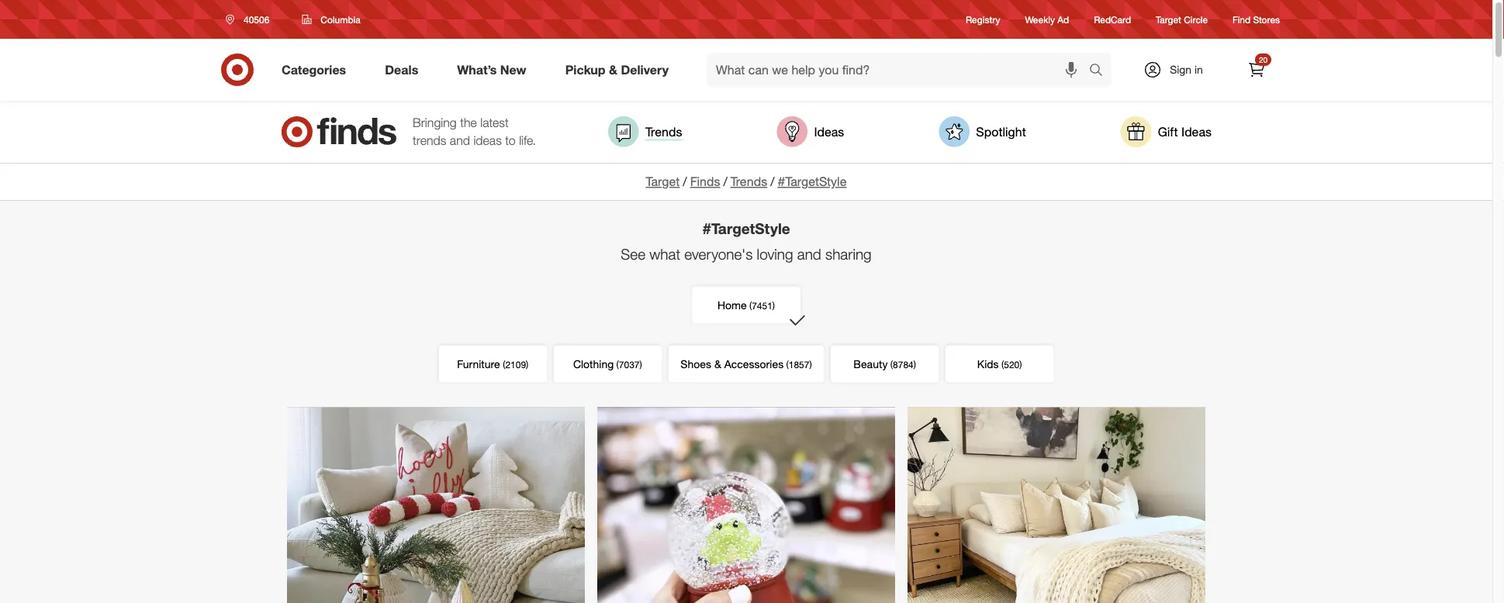 Task type: locate. For each thing, give the bounding box(es) containing it.
1 vertical spatial trends link
[[731, 174, 768, 189]]

& right pickup
[[609, 62, 618, 77]]

/
[[683, 174, 687, 189], [724, 174, 728, 189], [771, 174, 775, 189]]

columbia button
[[292, 5, 371, 33]]

#targetstyle up see what everyone's loving and sharing
[[703, 220, 790, 237]]

home ( 7451 )
[[718, 299, 775, 312]]

0 horizontal spatial target
[[646, 174, 680, 189]]

) inside clothing ( 7037 )
[[640, 359, 642, 371]]

/ left #targetstyle link at right top
[[771, 174, 775, 189]]

1 horizontal spatial and
[[798, 246, 822, 264]]

)
[[773, 300, 775, 312], [526, 359, 529, 371], [640, 359, 642, 371], [810, 359, 812, 371], [914, 359, 917, 371], [1020, 359, 1022, 371]]

user image by @dijuliohome image
[[908, 408, 1206, 604]]

beauty
[[854, 358, 888, 371]]

1 vertical spatial and
[[798, 246, 822, 264]]

categories link
[[269, 53, 366, 87]]

target left circle
[[1156, 14, 1182, 25]]

delivery
[[621, 62, 669, 77]]

trends up the target link
[[646, 124, 683, 139]]

and down the
[[450, 133, 470, 148]]

furniture ( 2109 )
[[457, 358, 529, 371]]

0 vertical spatial trends link
[[608, 116, 683, 147]]

1 horizontal spatial &
[[715, 358, 722, 371]]

find stores
[[1233, 14, 1280, 25]]

0 horizontal spatial &
[[609, 62, 618, 77]]

spotlight link
[[939, 116, 1026, 147]]

7037
[[619, 359, 640, 371]]

beauty ( 8784 )
[[854, 358, 917, 371]]

( inside the "home ( 7451 )"
[[750, 300, 752, 312]]

1 horizontal spatial ideas
[[1182, 124, 1212, 139]]

( right furniture
[[503, 359, 505, 371]]

) right furniture
[[526, 359, 529, 371]]

( right accessories
[[787, 359, 789, 371]]

weekly ad
[[1026, 14, 1070, 25]]

( inside furniture ( 2109 )
[[503, 359, 505, 371]]

( inside clothing ( 7037 )
[[617, 359, 619, 371]]

20
[[1259, 55, 1268, 64]]

ideas
[[814, 124, 845, 139], [1182, 124, 1212, 139]]

registry
[[966, 14, 1001, 25]]

trends link
[[608, 116, 683, 147], [731, 174, 768, 189]]

What can we help you find? suggestions appear below search field
[[707, 53, 1093, 87]]

ideas right "gift"
[[1182, 124, 1212, 139]]

target left finds link
[[646, 174, 680, 189]]

& right shoes
[[715, 358, 722, 371]]

#targetstyle
[[778, 174, 847, 189], [703, 220, 790, 237]]

) inside kids ( 520 )
[[1020, 359, 1022, 371]]

kids ( 520 )
[[978, 358, 1022, 371]]

find stores link
[[1233, 13, 1280, 26]]

( right the beauty
[[891, 359, 893, 371]]

deals
[[385, 62, 418, 77]]

0 horizontal spatial ideas
[[814, 124, 845, 139]]

1 ideas from the left
[[814, 124, 845, 139]]

( inside kids ( 520 )
[[1002, 359, 1004, 371]]

&
[[609, 62, 618, 77], [715, 358, 722, 371]]

) inside furniture ( 2109 )
[[526, 359, 529, 371]]

trends link right finds link
[[731, 174, 768, 189]]

1 horizontal spatial target
[[1156, 14, 1182, 25]]

target
[[1156, 14, 1182, 25], [646, 174, 680, 189]]

( right "home"
[[750, 300, 752, 312]]

latest
[[481, 115, 509, 130]]

) for furniture
[[526, 359, 529, 371]]

/ left finds
[[683, 174, 687, 189]]

) right accessories
[[810, 359, 812, 371]]

) right kids
[[1020, 359, 1022, 371]]

ideas up #targetstyle link at right top
[[814, 124, 845, 139]]

/ right finds
[[724, 174, 728, 189]]

and right loving
[[798, 246, 822, 264]]

0 vertical spatial trends
[[646, 124, 683, 139]]

1 horizontal spatial /
[[724, 174, 728, 189]]

new
[[500, 62, 527, 77]]

( right kids
[[1002, 359, 1004, 371]]

search button
[[1083, 53, 1120, 90]]

2 horizontal spatial /
[[771, 174, 775, 189]]

pickup & delivery link
[[552, 53, 688, 87]]

weekly ad link
[[1026, 13, 1070, 26]]

#targetstyle down 'ideas' link
[[778, 174, 847, 189]]

) inside shoes & accessories ( 1857 )
[[810, 359, 812, 371]]

trends link up the target link
[[608, 116, 683, 147]]

( inside shoes & accessories ( 1857 )
[[787, 359, 789, 371]]

see
[[621, 246, 646, 264]]

) inside the "home ( 7451 )"
[[773, 300, 775, 312]]

1 horizontal spatial trends
[[731, 174, 768, 189]]

pickup & delivery
[[565, 62, 669, 77]]

gift
[[1158, 124, 1179, 139]]

trends right finds link
[[731, 174, 768, 189]]

( right clothing
[[617, 359, 619, 371]]

columbia
[[321, 14, 361, 25]]

ideas link
[[777, 116, 845, 147]]

0 vertical spatial &
[[609, 62, 618, 77]]

) right "home"
[[773, 300, 775, 312]]

find
[[1233, 14, 1251, 25]]

) right clothing
[[640, 359, 642, 371]]

0 horizontal spatial /
[[683, 174, 687, 189]]

2 ideas from the left
[[1182, 124, 1212, 139]]

) inside the beauty ( 8784 )
[[914, 359, 917, 371]]

0 horizontal spatial and
[[450, 133, 470, 148]]

520
[[1004, 359, 1020, 371]]

( inside the beauty ( 8784 )
[[891, 359, 893, 371]]

1 / from the left
[[683, 174, 687, 189]]

redcard link
[[1094, 13, 1132, 26]]

( for kids
[[1002, 359, 1004, 371]]

1 vertical spatial target
[[646, 174, 680, 189]]

pickup
[[565, 62, 606, 77]]

(
[[750, 300, 752, 312], [503, 359, 505, 371], [617, 359, 619, 371], [787, 359, 789, 371], [891, 359, 893, 371], [1002, 359, 1004, 371]]

trends
[[646, 124, 683, 139], [731, 174, 768, 189]]

and
[[450, 133, 470, 148], [798, 246, 822, 264]]

and inside bringing the latest trends and ideas to life.
[[450, 133, 470, 148]]

) right the beauty
[[914, 359, 917, 371]]

shoes
[[681, 358, 712, 371]]

0 vertical spatial and
[[450, 133, 470, 148]]

registry link
[[966, 13, 1001, 26]]

clothing
[[573, 358, 614, 371]]

1 vertical spatial &
[[715, 358, 722, 371]]

( for home
[[750, 300, 752, 312]]

ideas
[[474, 133, 502, 148]]

life.
[[519, 133, 536, 148]]

user image by @ohtarget image
[[598, 408, 896, 604]]

0 vertical spatial target
[[1156, 14, 1182, 25]]

2109
[[505, 359, 526, 371]]

to
[[505, 133, 516, 148]]

1857
[[789, 359, 810, 371]]



Task type: vqa. For each thing, say whether or not it's contained in the screenshot.
the ) in Furniture ( 2109 )
yes



Task type: describe. For each thing, give the bounding box(es) containing it.
8784
[[893, 359, 914, 371]]

everyone's
[[685, 246, 753, 264]]

circle
[[1184, 14, 1208, 25]]

7451
[[752, 300, 773, 312]]

deals link
[[372, 53, 438, 87]]

target circle
[[1156, 14, 1208, 25]]

2 / from the left
[[724, 174, 728, 189]]

and for loving
[[798, 246, 822, 264]]

sign in link
[[1131, 53, 1228, 87]]

target for target circle
[[1156, 14, 1182, 25]]

sign in
[[1170, 63, 1204, 76]]

and for trends
[[450, 133, 470, 148]]

target circle link
[[1156, 13, 1208, 26]]

target finds image
[[281, 116, 397, 147]]

1 vertical spatial trends
[[731, 174, 768, 189]]

clothing ( 7037 )
[[573, 358, 642, 371]]

gift ideas
[[1158, 124, 1212, 139]]

& for delivery
[[609, 62, 618, 77]]

shoes & accessories ( 1857 )
[[681, 358, 812, 371]]

furniture
[[457, 358, 500, 371]]

sign
[[1170, 63, 1192, 76]]

1 horizontal spatial trends link
[[731, 174, 768, 189]]

spotlight
[[976, 124, 1026, 139]]

& for accessories
[[715, 358, 722, 371]]

( for clothing
[[617, 359, 619, 371]]

target / finds / trends / #targetstyle
[[646, 174, 847, 189]]

what's new
[[457, 62, 527, 77]]

stores
[[1254, 14, 1280, 25]]

0 horizontal spatial trends
[[646, 124, 683, 139]]

finds link
[[690, 174, 720, 189]]

gift ideas link
[[1121, 116, 1212, 147]]

what's
[[457, 62, 497, 77]]

) for beauty
[[914, 359, 917, 371]]

( for furniture
[[503, 359, 505, 371]]

0 horizontal spatial trends link
[[608, 116, 683, 147]]

1 vertical spatial #targetstyle
[[703, 220, 790, 237]]

40506 button
[[216, 5, 286, 33]]

in
[[1195, 63, 1204, 76]]

( for beauty
[[891, 359, 893, 371]]

weekly
[[1026, 14, 1055, 25]]

target link
[[646, 174, 680, 189]]

loving
[[757, 246, 793, 264]]

) for clothing
[[640, 359, 642, 371]]

kids
[[978, 358, 999, 371]]

user image by @jeanny.myneutralhome image
[[287, 408, 585, 604]]

0 vertical spatial #targetstyle
[[778, 174, 847, 189]]

redcard
[[1094, 14, 1132, 25]]

ad
[[1058, 14, 1070, 25]]

bringing the latest trends and ideas to life.
[[413, 115, 536, 148]]

20 link
[[1240, 53, 1274, 87]]

3 / from the left
[[771, 174, 775, 189]]

what
[[650, 246, 681, 264]]

target for target / finds / trends / #targetstyle
[[646, 174, 680, 189]]

sharing
[[826, 246, 872, 264]]

bringing
[[413, 115, 457, 130]]

what's new link
[[444, 53, 546, 87]]

trends
[[413, 133, 447, 148]]

finds
[[690, 174, 720, 189]]

40506
[[244, 14, 270, 25]]

) for kids
[[1020, 359, 1022, 371]]

see what everyone's loving and sharing
[[621, 246, 872, 264]]

search
[[1083, 64, 1120, 79]]

the
[[460, 115, 477, 130]]

accessories
[[725, 358, 784, 371]]

home
[[718, 299, 747, 312]]

) for home
[[773, 300, 775, 312]]

categories
[[282, 62, 346, 77]]

#targetstyle link
[[778, 174, 847, 189]]



